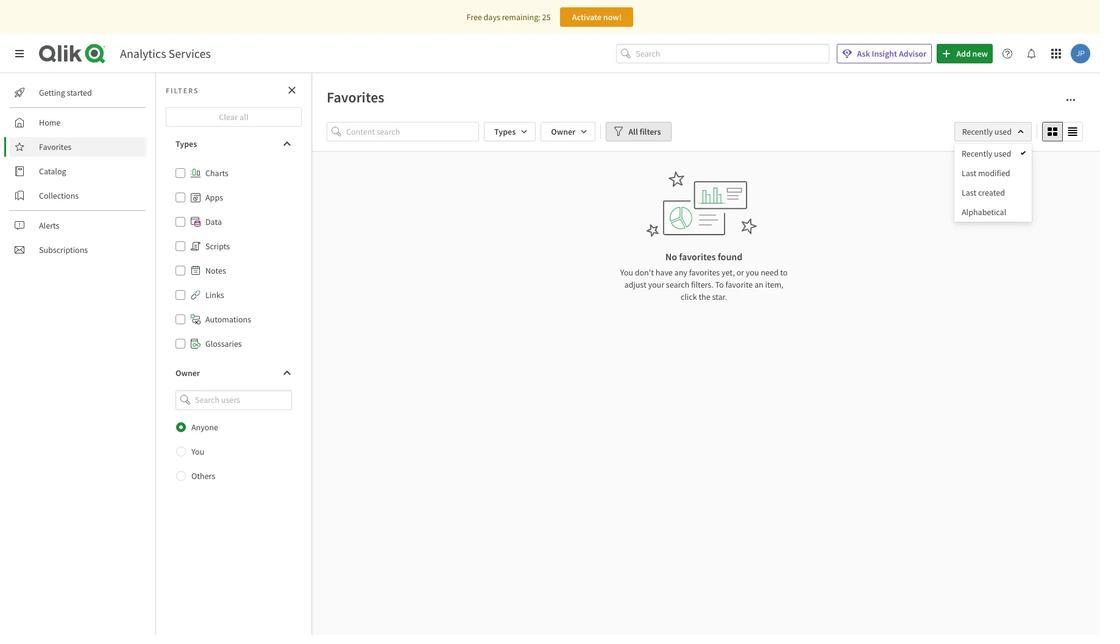 Task type: locate. For each thing, give the bounding box(es) containing it.
2 last from the top
[[962, 187, 977, 198]]

last modified
[[962, 168, 1010, 179]]

last left 'created'
[[962, 187, 977, 198]]

last inside option
[[962, 187, 977, 198]]

adjust
[[624, 279, 647, 290]]

1 vertical spatial favorites
[[689, 267, 720, 278]]

2 recently from the top
[[962, 148, 993, 159]]

used up modified at the right
[[994, 148, 1011, 159]]

2 recently used from the top
[[962, 148, 1011, 159]]

analytics services
[[120, 46, 211, 61]]

data
[[205, 216, 222, 227]]

collections
[[39, 190, 79, 201]]

you inside owner option group
[[191, 446, 204, 457]]

25
[[542, 12, 551, 23]]

notes
[[205, 265, 226, 276]]

free
[[467, 12, 482, 23]]

0 vertical spatial last
[[962, 168, 977, 179]]

used inside recently used field
[[995, 126, 1012, 137]]

insight
[[872, 48, 897, 59]]

1 vertical spatial recently
[[962, 148, 993, 159]]

ask insight advisor button
[[837, 44, 932, 63]]

need
[[761, 267, 779, 278]]

1 recently used from the top
[[962, 126, 1012, 137]]

filters.
[[691, 279, 714, 290]]

you
[[620, 267, 633, 278], [191, 446, 204, 457]]

used up recently used option
[[995, 126, 1012, 137]]

last up the last created
[[962, 168, 977, 179]]

catalog link
[[10, 162, 146, 181]]

0 vertical spatial favorites
[[679, 251, 716, 263]]

1 vertical spatial last
[[962, 187, 977, 198]]

you up others
[[191, 446, 204, 457]]

favorites
[[327, 88, 384, 107], [39, 141, 71, 152]]

recently used up recently used option
[[962, 126, 1012, 137]]

recently inside field
[[962, 126, 993, 137]]

owner option group
[[166, 415, 302, 488]]

types
[[176, 138, 197, 149]]

owner button
[[166, 363, 302, 383]]

analytics services element
[[120, 46, 211, 61]]

getting started link
[[10, 83, 146, 102]]

recently used option
[[955, 144, 1032, 163]]

1 vertical spatial you
[[191, 446, 204, 457]]

star.
[[712, 291, 727, 302]]

last for last created
[[962, 187, 977, 198]]

favorites link
[[10, 137, 146, 157]]

last inside option
[[962, 168, 977, 179]]

recently used inside field
[[962, 126, 1012, 137]]

last
[[962, 168, 977, 179], [962, 187, 977, 198]]

0 vertical spatial recently used
[[962, 126, 1012, 137]]

alerts
[[39, 220, 59, 231]]

filters
[[166, 86, 199, 95]]

0 horizontal spatial you
[[191, 446, 204, 457]]

1 horizontal spatial you
[[620, 267, 633, 278]]

favorites up 'filters.'
[[689, 267, 720, 278]]

1 vertical spatial used
[[994, 148, 1011, 159]]

1 vertical spatial favorites
[[39, 141, 71, 152]]

switch view group
[[1042, 122, 1083, 141]]

Content search text field
[[346, 122, 479, 141]]

recently up last modified
[[962, 148, 993, 159]]

catalog
[[39, 166, 66, 177]]

you up adjust
[[620, 267, 633, 278]]

0 vertical spatial recently
[[962, 126, 993, 137]]

0 horizontal spatial favorites
[[39, 141, 71, 152]]

activate now! link
[[560, 7, 634, 27]]

recently up recently used option
[[962, 126, 993, 137]]

home link
[[10, 113, 146, 132]]

recently used up last modified
[[962, 148, 1011, 159]]

recently used inside option
[[962, 148, 1011, 159]]

subscriptions link
[[10, 240, 146, 260]]

automations
[[205, 314, 251, 325]]

or
[[737, 267, 744, 278]]

ask insight advisor
[[857, 48, 927, 59]]

list box containing recently used
[[955, 144, 1032, 222]]

1 vertical spatial recently used
[[962, 148, 1011, 159]]

types button
[[166, 134, 302, 154]]

recently inside option
[[962, 148, 993, 159]]

0 vertical spatial used
[[995, 126, 1012, 137]]

click
[[681, 291, 697, 302]]

now!
[[603, 12, 622, 23]]

recently for recently used option
[[962, 148, 993, 159]]

list box
[[955, 144, 1032, 222]]

ask
[[857, 48, 870, 59]]

created
[[978, 187, 1005, 198]]

owner
[[176, 368, 200, 379]]

used
[[995, 126, 1012, 137], [994, 148, 1011, 159]]

activate
[[572, 12, 602, 23]]

an
[[755, 279, 764, 290]]

favorites up any
[[679, 251, 716, 263]]

1 horizontal spatial favorites
[[327, 88, 384, 107]]

1 recently from the top
[[962, 126, 993, 137]]

collections link
[[10, 186, 146, 205]]

close sidebar menu image
[[15, 49, 24, 59]]

favorites
[[679, 251, 716, 263], [689, 267, 720, 278]]

used for recently used option
[[994, 148, 1011, 159]]

last modified option
[[955, 163, 1032, 183]]

1 last from the top
[[962, 168, 977, 179]]

the
[[699, 291, 711, 302]]

1 used from the top
[[995, 126, 1012, 137]]

alphabetical
[[962, 207, 1006, 218]]

services
[[169, 46, 211, 61]]

used inside recently used option
[[994, 148, 1011, 159]]

any
[[675, 267, 687, 278]]

2 used from the top
[[994, 148, 1011, 159]]

all filters
[[629, 126, 661, 137]]

recently used
[[962, 126, 1012, 137], [962, 148, 1011, 159]]

don't
[[635, 267, 654, 278]]

0 vertical spatial favorites
[[327, 88, 384, 107]]

0 vertical spatial you
[[620, 267, 633, 278]]

recently
[[962, 126, 993, 137], [962, 148, 993, 159]]

no favorites found you don't have any favorites yet, or you need to adjust your search filters. to favorite an item, click the star.
[[620, 251, 788, 302]]

Recently used field
[[954, 122, 1032, 141]]



Task type: describe. For each thing, give the bounding box(es) containing it.
all
[[629, 126, 638, 137]]

started
[[67, 87, 92, 98]]

have
[[656, 267, 673, 278]]

free days remaining: 25
[[467, 12, 551, 23]]

getting started
[[39, 87, 92, 98]]

yet,
[[722, 267, 735, 278]]

no
[[665, 251, 677, 263]]

charts
[[205, 168, 229, 179]]

to
[[780, 267, 788, 278]]

home
[[39, 117, 61, 128]]

remaining:
[[502, 12, 540, 23]]

your
[[648, 279, 664, 290]]

last created option
[[955, 183, 1032, 202]]

list box inside filters region
[[955, 144, 1032, 222]]

links
[[205, 290, 224, 300]]

to
[[715, 279, 724, 290]]

subscriptions
[[39, 244, 88, 255]]

others
[[191, 470, 215, 481]]

advisor
[[899, 48, 927, 59]]

getting
[[39, 87, 65, 98]]

navigation pane element
[[0, 78, 155, 265]]

analytics
[[120, 46, 166, 61]]

glossaries
[[205, 338, 242, 349]]

Search text field
[[636, 44, 830, 64]]

filters
[[640, 126, 661, 137]]

searchbar element
[[616, 44, 830, 64]]

modified
[[978, 168, 1010, 179]]

item,
[[765, 279, 784, 290]]

recently used for recently used field
[[962, 126, 1012, 137]]

search
[[666, 279, 689, 290]]

found
[[718, 251, 743, 263]]

activate now!
[[572, 12, 622, 23]]

apps
[[205, 192, 223, 203]]

last for last modified
[[962, 168, 977, 179]]

scripts
[[205, 241, 230, 252]]

recently used for recently used option
[[962, 148, 1011, 159]]

last created
[[962, 187, 1005, 198]]

days
[[484, 12, 500, 23]]

anyone
[[191, 422, 218, 433]]

filters region
[[0, 0, 1100, 635]]

used for recently used field
[[995, 126, 1012, 137]]

favorites inside navigation pane element
[[39, 141, 71, 152]]

you
[[746, 267, 759, 278]]

favorite
[[726, 279, 753, 290]]

all filters button
[[606, 122, 671, 141]]

you inside no favorites found you don't have any favorites yet, or you need to adjust your search filters. to favorite an item, click the star.
[[620, 267, 633, 278]]

alerts link
[[10, 216, 146, 235]]

recently for recently used field
[[962, 126, 993, 137]]

alphabetical option
[[955, 202, 1032, 222]]



Task type: vqa. For each thing, say whether or not it's contained in the screenshot.
the middle collection
no



